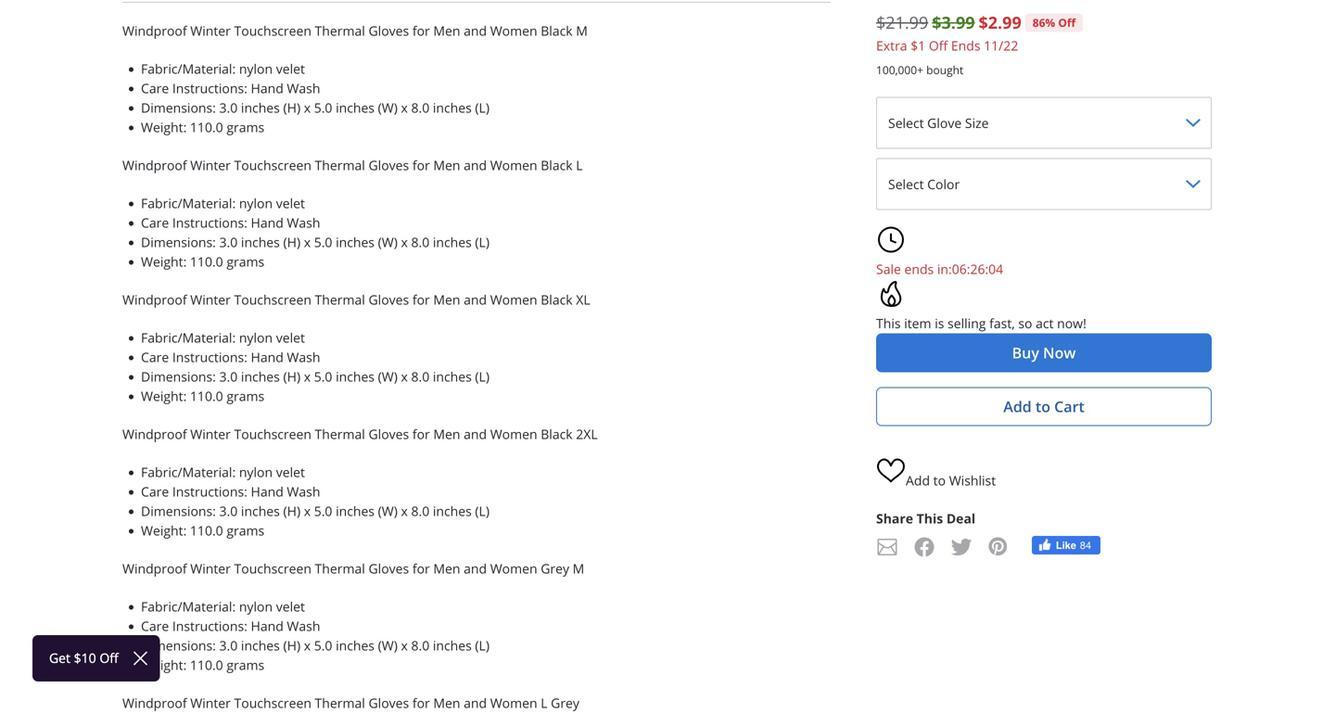 Task type: vqa. For each thing, say whether or not it's contained in the screenshot.
M to the top
yes



Task type: locate. For each thing, give the bounding box(es) containing it.
wash down windproof winter touchscreen thermal gloves for men and women black l
[[287, 214, 320, 232]]

5 grams from the top
[[227, 657, 264, 674]]

and for windproof winter touchscreen thermal gloves for men and women black 2xl
[[464, 426, 487, 443]]

grey
[[541, 560, 569, 578], [551, 695, 580, 712]]

4 (l) from the top
[[475, 503, 490, 520]]

(w) up "windproof winter touchscreen thermal gloves for men and women grey m"
[[378, 503, 398, 520]]

black
[[541, 22, 573, 40], [541, 157, 573, 174], [541, 291, 573, 309], [541, 426, 573, 443]]

1 for from the top
[[413, 22, 430, 40]]

1 horizontal spatial l
[[576, 157, 583, 174]]

this
[[876, 315, 901, 332], [917, 510, 943, 528]]

m
[[576, 22, 588, 40], [573, 560, 585, 578]]

touchscreen for windproof winter touchscreen thermal gloves for men and women black l
[[234, 157, 312, 174]]

4 5.0 from the top
[[314, 503, 332, 520]]

(l)
[[475, 99, 490, 117], [475, 234, 490, 251], [475, 368, 490, 386], [475, 503, 490, 520], [475, 637, 490, 654]]

5 windproof from the top
[[122, 560, 187, 578]]

add for add to wishlist
[[906, 472, 930, 489]]

men for windproof winter touchscreen thermal gloves for men and women l grey
[[433, 695, 460, 712]]

$21.99 $3.99
[[876, 11, 975, 34]]

winter for windproof winter touchscreen thermal gloves for men and women black l
[[190, 157, 231, 174]]

fabric/material: nylon velet care instructions: hand wash dimensions: 3.0 inches (h) x 5.0 inches (w) x 8.0 inches (l) weight: 110.0 grams up windproof winter touchscreen thermal gloves for men and women black l
[[141, 61, 490, 136]]

2 fabric/material: from the top
[[141, 195, 236, 212]]

4 (h) from the top
[[283, 503, 301, 520]]

sale ends in: 06:26:04
[[876, 261, 1004, 278]]

4 care from the top
[[141, 483, 169, 501]]

1 fabric/material: nylon velet care instructions: hand wash dimensions: 3.0 inches (h) x 5.0 inches (w) x 8.0 inches (l) weight: 110.0 grams from the top
[[141, 61, 490, 136]]

0 vertical spatial m
[[576, 22, 588, 40]]

0 horizontal spatial off
[[929, 37, 948, 54]]

5.0 up windproof winter touchscreen thermal gloves for men and women black 2xl at the left of page
[[314, 368, 332, 386]]

1 110.0 from the top
[[190, 119, 223, 136]]

1 vertical spatial to
[[934, 472, 946, 489]]

velet
[[276, 61, 305, 78], [276, 195, 305, 212], [276, 329, 305, 347], [276, 464, 305, 481], [276, 598, 305, 616]]

3 men from the top
[[433, 291, 460, 309]]

(w)
[[378, 99, 398, 117], [378, 234, 398, 251], [378, 368, 398, 386], [378, 503, 398, 520], [378, 637, 398, 654]]

now
[[1043, 343, 1076, 363]]

3 instructions: from the top
[[172, 349, 247, 366]]

4 instructions: from the top
[[172, 483, 247, 501]]

thermal
[[315, 22, 365, 40], [315, 157, 365, 174], [315, 291, 365, 309], [315, 426, 365, 443], [315, 560, 365, 578], [315, 695, 365, 712]]

5 fabric/material: from the top
[[141, 598, 236, 616]]

1 vertical spatial l
[[541, 695, 548, 712]]

1 horizontal spatial to
[[1036, 396, 1051, 417]]

2 5.0 from the top
[[314, 234, 332, 251]]

gloves for windproof winter touchscreen thermal gloves for men and women black m
[[369, 22, 409, 40]]

2xl
[[576, 426, 598, 443]]

men for windproof winter touchscreen thermal gloves for men and women black xl
[[433, 291, 460, 309]]

2 3.0 from the top
[[219, 234, 238, 251]]

(h) up windproof winter touchscreen thermal gloves for men and women l grey
[[283, 637, 301, 654]]

$21.99
[[876, 11, 929, 33]]

velet down "windproof winter touchscreen thermal gloves for men and women grey m"
[[276, 598, 305, 616]]

windproof for windproof winter touchscreen thermal gloves for men and women black xl
[[122, 291, 187, 309]]

0 horizontal spatial add
[[906, 472, 930, 489]]

grams
[[227, 119, 264, 136], [227, 253, 264, 271], [227, 388, 264, 405], [227, 522, 264, 539], [227, 657, 264, 674]]

8.0 up windproof winter touchscreen thermal gloves for men and women l grey
[[411, 637, 430, 654]]

(h)
[[283, 99, 301, 117], [283, 234, 301, 251], [283, 368, 301, 386], [283, 503, 301, 520], [283, 637, 301, 654]]

touchscreen for windproof winter touchscreen thermal gloves for men and women black 2xl
[[234, 426, 312, 443]]

3 (l) from the top
[[475, 368, 490, 386]]

winter
[[190, 22, 231, 40], [190, 157, 231, 174], [190, 291, 231, 309], [190, 426, 231, 443], [190, 560, 231, 578], [190, 695, 231, 712]]

1 hand from the top
[[251, 80, 284, 97]]

1 vertical spatial this
[[917, 510, 943, 528]]

fabric/material: nylon velet care instructions: hand wash dimensions: 3.0 inches (h) x 5.0 inches (w) x 8.0 inches (l) weight: 110.0 grams
[[141, 61, 490, 136], [141, 195, 490, 271], [141, 329, 490, 405], [141, 464, 490, 539], [141, 598, 490, 674]]

this item is selling fast, so act now!
[[876, 315, 1087, 332]]

m for windproof winter touchscreen thermal gloves for men and women black m
[[576, 22, 588, 40]]

for for windproof winter touchscreen thermal gloves for men and women black l
[[413, 157, 430, 174]]

this left "item"
[[876, 315, 901, 332]]

0 vertical spatial grey
[[541, 560, 569, 578]]

8.0
[[411, 99, 430, 117], [411, 234, 430, 251], [411, 368, 430, 386], [411, 503, 430, 520], [411, 637, 430, 654]]

thermal for windproof winter touchscreen thermal gloves for men and women black xl
[[315, 291, 365, 309]]

velet down windproof winter touchscreen thermal gloves for men and women black m
[[276, 61, 305, 78]]

4 wash from the top
[[287, 483, 320, 501]]

5 110.0 from the top
[[190, 657, 223, 674]]

wash down windproof winter touchscreen thermal gloves for men and women black m
[[287, 80, 320, 97]]

2 and from the top
[[464, 157, 487, 174]]

so
[[1019, 315, 1033, 332]]

for
[[413, 22, 430, 40], [413, 157, 430, 174], [413, 291, 430, 309], [413, 426, 430, 443], [413, 560, 430, 578], [413, 695, 430, 712]]

thermal for windproof winter touchscreen thermal gloves for men and women grey m
[[315, 560, 365, 578]]

windproof winter touchscreen thermal gloves for men and women black 2xl
[[122, 426, 598, 443]]

winter for windproof winter touchscreen thermal gloves for men and women black xl
[[190, 291, 231, 309]]

and for windproof winter touchscreen thermal gloves for men and women grey m
[[464, 560, 487, 578]]

0 vertical spatial add
[[1004, 396, 1032, 417]]

1 black from the top
[[541, 22, 573, 40]]

5.0 up windproof winter touchscreen thermal gloves for men and women black l
[[314, 99, 332, 117]]

0 horizontal spatial this
[[876, 315, 901, 332]]

1 windproof from the top
[[122, 22, 187, 40]]

wash down windproof winter touchscreen thermal gloves for men and women black 2xl at the left of page
[[287, 483, 320, 501]]

and for windproof winter touchscreen thermal gloves for men and women black xl
[[464, 291, 487, 309]]

1 8.0 from the top
[[411, 99, 430, 117]]

pin it with pinterest. image
[[988, 536, 1010, 558]]

velet down the windproof winter touchscreen thermal gloves for men and women black xl
[[276, 329, 305, 347]]

(w) up windproof winter touchscreen thermal gloves for men and women l grey
[[378, 637, 398, 654]]

6 windproof from the top
[[122, 695, 187, 712]]

6 gloves from the top
[[369, 695, 409, 712]]

5.0 up windproof winter touchscreen thermal gloves for men and women l grey
[[314, 637, 332, 654]]

1 (l) from the top
[[475, 99, 490, 117]]

black for 2xl
[[541, 426, 573, 443]]

0 vertical spatial this
[[876, 315, 901, 332]]

2 men from the top
[[433, 157, 460, 174]]

add left "cart" on the right bottom
[[1004, 396, 1032, 417]]

(h) up the windproof winter touchscreen thermal gloves for men and women black xl
[[283, 234, 301, 251]]

and
[[464, 22, 487, 40], [464, 157, 487, 174], [464, 291, 487, 309], [464, 426, 487, 443], [464, 560, 487, 578], [464, 695, 487, 712]]

8.0 up the windproof winter touchscreen thermal gloves for men and women black xl
[[411, 234, 430, 251]]

3 8.0 from the top
[[411, 368, 430, 386]]

5 fabric/material: nylon velet care instructions: hand wash dimensions: 3.0 inches (h) x 5.0 inches (w) x 8.0 inches (l) weight: 110.0 grams from the top
[[141, 598, 490, 674]]

gloves
[[369, 22, 409, 40], [369, 157, 409, 174], [369, 291, 409, 309], [369, 426, 409, 443], [369, 560, 409, 578], [369, 695, 409, 712]]

1 touchscreen from the top
[[234, 22, 312, 40]]

velet down windproof winter touchscreen thermal gloves for men and women black l
[[276, 195, 305, 212]]

3 and from the top
[[464, 291, 487, 309]]

3 touchscreen from the top
[[234, 291, 312, 309]]

5 hand from the top
[[251, 618, 284, 635]]

3 black from the top
[[541, 291, 573, 309]]

4 fabric/material: nylon velet care instructions: hand wash dimensions: 3.0 inches (h) x 5.0 inches (w) x 8.0 inches (l) weight: 110.0 grams from the top
[[141, 464, 490, 539]]

black for m
[[541, 22, 573, 40]]

5 gloves from the top
[[369, 560, 409, 578]]

(h) up windproof winter touchscreen thermal gloves for men and women black l
[[283, 99, 301, 117]]

1 fabric/material: from the top
[[141, 61, 236, 78]]

2 velet from the top
[[276, 195, 305, 212]]

5 thermal from the top
[[315, 560, 365, 578]]

instructions:
[[172, 80, 247, 97], [172, 214, 247, 232], [172, 349, 247, 366], [172, 483, 247, 501], [172, 618, 247, 635]]

8.0 up "windproof winter touchscreen thermal gloves for men and women grey m"
[[411, 503, 430, 520]]

2 windproof from the top
[[122, 157, 187, 174]]

windproof winter touchscreen thermal gloves for men and women black l
[[122, 157, 583, 174]]

fabric/material: nylon velet care instructions: hand wash dimensions: 3.0 inches (h) x 5.0 inches (w) x 8.0 inches (l) weight: 110.0 grams up windproof winter touchscreen thermal gloves for men and women l grey
[[141, 598, 490, 674]]

3 dimensions: from the top
[[141, 368, 216, 386]]

to
[[1036, 396, 1051, 417], [934, 472, 946, 489]]

add
[[1004, 396, 1032, 417], [906, 472, 930, 489]]

0 vertical spatial off
[[1058, 15, 1076, 31]]

3 (h) from the top
[[283, 368, 301, 386]]

this up share with facebook. icon
[[917, 510, 943, 528]]

(w) up windproof winter touchscreen thermal gloves for men and women black l
[[378, 99, 398, 117]]

5 men from the top
[[433, 560, 460, 578]]

windproof for windproof winter touchscreen thermal gloves for men and women l grey
[[122, 695, 187, 712]]

women for windproof winter touchscreen thermal gloves for men and women black l
[[490, 157, 537, 174]]

5 (w) from the top
[[378, 637, 398, 654]]

wash down the windproof winter touchscreen thermal gloves for men and women black xl
[[287, 349, 320, 366]]

6 touchscreen from the top
[[234, 695, 312, 712]]

1 horizontal spatial this
[[917, 510, 943, 528]]

winter for windproof winter touchscreen thermal gloves for men and women grey m
[[190, 560, 231, 578]]

$3.99
[[932, 11, 975, 34]]

winter for windproof winter touchscreen thermal gloves for men and women l grey
[[190, 695, 231, 712]]

hand
[[251, 80, 284, 97], [251, 214, 284, 232], [251, 349, 284, 366], [251, 483, 284, 501], [251, 618, 284, 635]]

women for windproof winter touchscreen thermal gloves for men and women black xl
[[490, 291, 537, 309]]

inches
[[241, 99, 280, 117], [336, 99, 375, 117], [433, 99, 472, 117], [241, 234, 280, 251], [336, 234, 375, 251], [433, 234, 472, 251], [241, 368, 280, 386], [336, 368, 375, 386], [433, 368, 472, 386], [241, 503, 280, 520], [336, 503, 375, 520], [433, 503, 472, 520], [241, 637, 280, 654], [336, 637, 375, 654], [433, 637, 472, 654]]

1 women from the top
[[490, 22, 537, 40]]

weight:
[[141, 119, 187, 136], [141, 253, 187, 271], [141, 388, 187, 405], [141, 522, 187, 539], [141, 657, 187, 674]]

velet down windproof winter touchscreen thermal gloves for men and women black 2xl at the left of page
[[276, 464, 305, 481]]

men
[[433, 22, 460, 40], [433, 157, 460, 174], [433, 291, 460, 309], [433, 426, 460, 443], [433, 560, 460, 578], [433, 695, 460, 712]]

share this deal
[[876, 510, 976, 528]]

6 women from the top
[[490, 695, 537, 712]]

off
[[1058, 15, 1076, 31], [929, 37, 948, 54]]

6 winter from the top
[[190, 695, 231, 712]]

3 grams from the top
[[227, 388, 264, 405]]

2 nylon from the top
[[239, 195, 273, 212]]

4 men from the top
[[433, 426, 460, 443]]

add up share this deal
[[906, 472, 930, 489]]

gloves for windproof winter touchscreen thermal gloves for men and women grey m
[[369, 560, 409, 578]]

(w) up windproof winter touchscreen thermal gloves for men and women black 2xl at the left of page
[[378, 368, 398, 386]]

add to wishlist
[[906, 472, 996, 489]]

4 thermal from the top
[[315, 426, 365, 443]]

0 horizontal spatial l
[[541, 695, 548, 712]]

wash down "windproof winter touchscreen thermal gloves for men and women grey m"
[[287, 618, 320, 635]]

0 horizontal spatial to
[[934, 472, 946, 489]]

110.0
[[190, 119, 223, 136], [190, 253, 223, 271], [190, 388, 223, 405], [190, 522, 223, 539], [190, 657, 223, 674]]

1 nylon from the top
[[239, 61, 273, 78]]

fast,
[[990, 315, 1015, 332]]

off right the $1
[[929, 37, 948, 54]]

3 care from the top
[[141, 349, 169, 366]]

windproof
[[122, 22, 187, 40], [122, 157, 187, 174], [122, 291, 187, 309], [122, 426, 187, 443], [122, 560, 187, 578], [122, 695, 187, 712]]

5 instructions: from the top
[[172, 618, 247, 635]]

care
[[141, 80, 169, 97], [141, 214, 169, 232], [141, 349, 169, 366], [141, 483, 169, 501], [141, 618, 169, 635]]

2 touchscreen from the top
[[234, 157, 312, 174]]

3 winter from the top
[[190, 291, 231, 309]]

to left "cart" on the right bottom
[[1036, 396, 1051, 417]]

gloves for windproof winter touchscreen thermal gloves for men and women black l
[[369, 157, 409, 174]]

fabric/material: nylon velet care instructions: hand wash dimensions: 3.0 inches (h) x 5.0 inches (w) x 8.0 inches (l) weight: 110.0 grams up "windproof winter touchscreen thermal gloves for men and women grey m"
[[141, 464, 490, 539]]

2 black from the top
[[541, 157, 573, 174]]

and for windproof winter touchscreen thermal gloves for men and women black l
[[464, 157, 487, 174]]

8.0 up windproof winter touchscreen thermal gloves for men and women black l
[[411, 99, 430, 117]]

(h) up "windproof winter touchscreen thermal gloves for men and women grey m"
[[283, 503, 301, 520]]

(h) up windproof winter touchscreen thermal gloves for men and women black 2xl at the left of page
[[283, 368, 301, 386]]

touchscreen
[[234, 22, 312, 40], [234, 157, 312, 174], [234, 291, 312, 309], [234, 426, 312, 443], [234, 560, 312, 578], [234, 695, 312, 712]]

fabric/material: nylon velet care instructions: hand wash dimensions: 3.0 inches (h) x 5.0 inches (w) x 8.0 inches (l) weight: 110.0 grams down the windproof winter touchscreen thermal gloves for men and women black xl
[[141, 329, 490, 405]]

gloves for windproof winter touchscreen thermal gloves for men and women black xl
[[369, 291, 409, 309]]

86%
[[1033, 15, 1056, 31]]

windproof for windproof winter touchscreen thermal gloves for men and women black m
[[122, 22, 187, 40]]

5.0
[[314, 99, 332, 117], [314, 234, 332, 251], [314, 368, 332, 386], [314, 503, 332, 520], [314, 637, 332, 654]]

act
[[1036, 315, 1054, 332]]

3 fabric/material: nylon velet care instructions: hand wash dimensions: 3.0 inches (h) x 5.0 inches (w) x 8.0 inches (l) weight: 110.0 grams from the top
[[141, 329, 490, 405]]

black for l
[[541, 157, 573, 174]]

women
[[490, 22, 537, 40], [490, 157, 537, 174], [490, 291, 537, 309], [490, 426, 537, 443], [490, 560, 537, 578], [490, 695, 537, 712]]

1 vertical spatial add
[[906, 472, 930, 489]]

windproof for windproof winter touchscreen thermal gloves for men and women grey m
[[122, 560, 187, 578]]

100,000+ bought
[[876, 63, 964, 77]]

1 horizontal spatial add
[[1004, 396, 1032, 417]]

5 for from the top
[[413, 560, 430, 578]]

2 (l) from the top
[[475, 234, 490, 251]]

1 instructions: from the top
[[172, 80, 247, 97]]

black for xl
[[541, 291, 573, 309]]

to left wishlist
[[934, 472, 946, 489]]

off right the 86%
[[1058, 15, 1076, 31]]

is
[[935, 315, 944, 332]]

bought
[[927, 63, 964, 77]]

1 thermal from the top
[[315, 22, 365, 40]]

100,000+
[[876, 63, 924, 77]]

4 gloves from the top
[[369, 426, 409, 443]]

wash
[[287, 80, 320, 97], [287, 214, 320, 232], [287, 349, 320, 366], [287, 483, 320, 501], [287, 618, 320, 635]]

0 vertical spatial to
[[1036, 396, 1051, 417]]

6 men from the top
[[433, 695, 460, 712]]

share with twitter. image
[[951, 536, 973, 558]]

1 vertical spatial m
[[573, 560, 585, 578]]

3 windproof from the top
[[122, 291, 187, 309]]

winter for windproof winter touchscreen thermal gloves for men and women black m
[[190, 22, 231, 40]]

dimensions:
[[141, 99, 216, 117], [141, 234, 216, 251], [141, 368, 216, 386], [141, 503, 216, 520], [141, 637, 216, 654]]

l
[[576, 157, 583, 174], [541, 695, 548, 712]]

5.0 up the windproof winter touchscreen thermal gloves for men and women black xl
[[314, 234, 332, 251]]

thermal for windproof winter touchscreen thermal gloves for men and women black 2xl
[[315, 426, 365, 443]]

1 care from the top
[[141, 80, 169, 97]]

women for windproof winter touchscreen thermal gloves for men and women grey m
[[490, 560, 537, 578]]

2 (w) from the top
[[378, 234, 398, 251]]

3.0
[[219, 99, 238, 117], [219, 234, 238, 251], [219, 368, 238, 386], [219, 503, 238, 520], [219, 637, 238, 654]]

for for windproof winter touchscreen thermal gloves for men and women l grey
[[413, 695, 430, 712]]

6 and from the top
[[464, 695, 487, 712]]

fabric/material: nylon velet care instructions: hand wash dimensions: 3.0 inches (h) x 5.0 inches (w) x 8.0 inches (l) weight: 110.0 grams down windproof winter touchscreen thermal gloves for men and women black l
[[141, 195, 490, 271]]

5 (l) from the top
[[475, 637, 490, 654]]

nylon
[[239, 61, 273, 78], [239, 195, 273, 212], [239, 329, 273, 347], [239, 464, 273, 481], [239, 598, 273, 616]]

3 gloves from the top
[[369, 291, 409, 309]]

thermal for windproof winter touchscreen thermal gloves for men and women black m
[[315, 22, 365, 40]]

2 for from the top
[[413, 157, 430, 174]]

to for wishlist
[[934, 472, 946, 489]]

2 winter from the top
[[190, 157, 231, 174]]

touchscreen for windproof winter touchscreen thermal gloves for men and women black xl
[[234, 291, 312, 309]]

(w) up the windproof winter touchscreen thermal gloves for men and women black xl
[[378, 234, 398, 251]]

in:
[[937, 261, 952, 278]]

fabric/material:
[[141, 61, 236, 78], [141, 195, 236, 212], [141, 329, 236, 347], [141, 464, 236, 481], [141, 598, 236, 616]]

8.0 up windproof winter touchscreen thermal gloves for men and women black 2xl at the left of page
[[411, 368, 430, 386]]

x
[[304, 99, 311, 117], [401, 99, 408, 117], [304, 234, 311, 251], [401, 234, 408, 251], [304, 368, 311, 386], [401, 368, 408, 386], [304, 503, 311, 520], [401, 503, 408, 520], [304, 637, 311, 654], [401, 637, 408, 654]]

3 women from the top
[[490, 291, 537, 309]]

1 horizontal spatial off
[[1058, 15, 1076, 31]]

windproof for windproof winter touchscreen thermal gloves for men and women black 2xl
[[122, 426, 187, 443]]

touchscreen for windproof winter touchscreen thermal gloves for men and women grey m
[[234, 560, 312, 578]]

5.0 up "windproof winter touchscreen thermal gloves for men and women grey m"
[[314, 503, 332, 520]]

gloves for windproof winter touchscreen thermal gloves for men and women l grey
[[369, 695, 409, 712]]



Task type: describe. For each thing, give the bounding box(es) containing it.
3 5.0 from the top
[[314, 368, 332, 386]]

4 weight: from the top
[[141, 522, 187, 539]]

buy
[[1012, 343, 1039, 363]]

buy now button
[[876, 333, 1212, 372]]

and for windproof winter touchscreen thermal gloves for men and women black m
[[464, 22, 487, 40]]

$2.99
[[979, 11, 1022, 34]]

add to cart button
[[876, 387, 1212, 426]]

buy now
[[1012, 343, 1076, 363]]

1 (h) from the top
[[283, 99, 301, 117]]

1 vertical spatial grey
[[551, 695, 580, 712]]

add to wishlist button
[[876, 456, 1212, 491]]

selling
[[948, 315, 986, 332]]

4 110.0 from the top
[[190, 522, 223, 539]]

5 nylon from the top
[[239, 598, 273, 616]]

3 nylon from the top
[[239, 329, 273, 347]]

$1
[[911, 37, 926, 54]]

touchscreen for windproof winter touchscreen thermal gloves for men and women l grey
[[234, 695, 312, 712]]

add to cart
[[1004, 396, 1085, 417]]

windproof winter touchscreen thermal gloves for men and women l grey
[[122, 695, 580, 712]]

86% off
[[1033, 15, 1076, 31]]

2 110.0 from the top
[[190, 253, 223, 271]]

5 (h) from the top
[[283, 637, 301, 654]]

to for cart
[[1036, 396, 1051, 417]]

sale
[[876, 261, 901, 278]]

3 3.0 from the top
[[219, 368, 238, 386]]

2 hand from the top
[[251, 214, 284, 232]]

1 (w) from the top
[[378, 99, 398, 117]]

deal
[[947, 510, 976, 528]]

m for windproof winter touchscreen thermal gloves for men and women grey m
[[573, 560, 585, 578]]

add for add to cart
[[1004, 396, 1032, 417]]

share
[[876, 510, 913, 528]]

4 nylon from the top
[[239, 464, 273, 481]]

4 grams from the top
[[227, 522, 264, 539]]

item
[[904, 315, 932, 332]]

women for windproof winter touchscreen thermal gloves for men and women l grey
[[490, 695, 537, 712]]

for for windproof winter touchscreen thermal gloves for men and women black 2xl
[[413, 426, 430, 443]]

5 3.0 from the top
[[219, 637, 238, 654]]

5 8.0 from the top
[[411, 637, 430, 654]]

windproof winter touchscreen thermal gloves for men and women grey m
[[122, 560, 585, 578]]

men for windproof winter touchscreen thermal gloves for men and women black 2xl
[[433, 426, 460, 443]]

windproof winter touchscreen thermal gloves for men and women black m
[[122, 22, 588, 40]]

1 grams from the top
[[227, 119, 264, 136]]

4 3.0 from the top
[[219, 503, 238, 520]]

gloves for windproof winter touchscreen thermal gloves for men and women black 2xl
[[369, 426, 409, 443]]

1 weight: from the top
[[141, 119, 187, 136]]

cart
[[1055, 396, 1085, 417]]

3 wash from the top
[[287, 349, 320, 366]]

thermal for windproof winter touchscreen thermal gloves for men and women l grey
[[315, 695, 365, 712]]

1 wash from the top
[[287, 80, 320, 97]]

2 fabric/material: nylon velet care instructions: hand wash dimensions: 3.0 inches (h) x 5.0 inches (w) x 8.0 inches (l) weight: 110.0 grams from the top
[[141, 195, 490, 271]]

2 (h) from the top
[[283, 234, 301, 251]]

11/22
[[984, 37, 1019, 54]]

1 dimensions: from the top
[[141, 99, 216, 117]]

men for windproof winter touchscreen thermal gloves for men and women black l
[[433, 157, 460, 174]]

wishlist
[[949, 472, 996, 489]]

06:26:04
[[952, 261, 1004, 278]]

4 (w) from the top
[[378, 503, 398, 520]]

winter for windproof winter touchscreen thermal gloves for men and women black 2xl
[[190, 426, 231, 443]]

xl
[[576, 291, 590, 309]]

3 hand from the top
[[251, 349, 284, 366]]

men for windproof winter touchscreen thermal gloves for men and women grey m
[[433, 560, 460, 578]]

ends
[[951, 37, 981, 54]]

4 fabric/material: from the top
[[141, 464, 236, 481]]

3 weight: from the top
[[141, 388, 187, 405]]

for for windproof winter touchscreen thermal gloves for men and women grey m
[[413, 560, 430, 578]]

women for windproof winter touchscreen thermal gloves for men and women black m
[[490, 22, 537, 40]]

1 velet from the top
[[276, 61, 305, 78]]

3 110.0 from the top
[[190, 388, 223, 405]]

add to wishlist image
[[876, 456, 906, 485]]

4 8.0 from the top
[[411, 503, 430, 520]]

women for windproof winter touchscreen thermal gloves for men and women black 2xl
[[490, 426, 537, 443]]

4 hand from the top
[[251, 483, 284, 501]]

5 dimensions: from the top
[[141, 637, 216, 654]]

2 8.0 from the top
[[411, 234, 430, 251]]

5 care from the top
[[141, 618, 169, 635]]

3 (w) from the top
[[378, 368, 398, 386]]

2 instructions: from the top
[[172, 214, 247, 232]]

thermal for windproof winter touchscreen thermal gloves for men and women black l
[[315, 157, 365, 174]]

windproof winter touchscreen thermal gloves for men and women black xl
[[122, 291, 590, 309]]

extra $1 off ends 11/22
[[876, 37, 1019, 54]]

now!
[[1057, 315, 1087, 332]]

3 velet from the top
[[276, 329, 305, 347]]

extra
[[876, 37, 908, 54]]

5 weight: from the top
[[141, 657, 187, 674]]

2 weight: from the top
[[141, 253, 187, 271]]

5 velet from the top
[[276, 598, 305, 616]]

2 dimensions: from the top
[[141, 234, 216, 251]]

4 velet from the top
[[276, 464, 305, 481]]

2 wash from the top
[[287, 214, 320, 232]]

1 3.0 from the top
[[219, 99, 238, 117]]

4 dimensions: from the top
[[141, 503, 216, 520]]

share with email. image
[[876, 536, 899, 558]]

share with facebook. image
[[913, 536, 936, 558]]

for for windproof winter touchscreen thermal gloves for men and women black xl
[[413, 291, 430, 309]]

touchscreen for windproof winter touchscreen thermal gloves for men and women black m
[[234, 22, 312, 40]]

3 fabric/material: from the top
[[141, 329, 236, 347]]

and for windproof winter touchscreen thermal gloves for men and women l grey
[[464, 695, 487, 712]]

0 vertical spatial l
[[576, 157, 583, 174]]

for for windproof winter touchscreen thermal gloves for men and women black m
[[413, 22, 430, 40]]

2 grams from the top
[[227, 253, 264, 271]]

1 5.0 from the top
[[314, 99, 332, 117]]

5 5.0 from the top
[[314, 637, 332, 654]]

ends
[[905, 261, 934, 278]]

5 wash from the top
[[287, 618, 320, 635]]

1 vertical spatial off
[[929, 37, 948, 54]]

windproof for windproof winter touchscreen thermal gloves for men and women black l
[[122, 157, 187, 174]]

2 care from the top
[[141, 214, 169, 232]]

men for windproof winter touchscreen thermal gloves for men and women black m
[[433, 22, 460, 40]]



